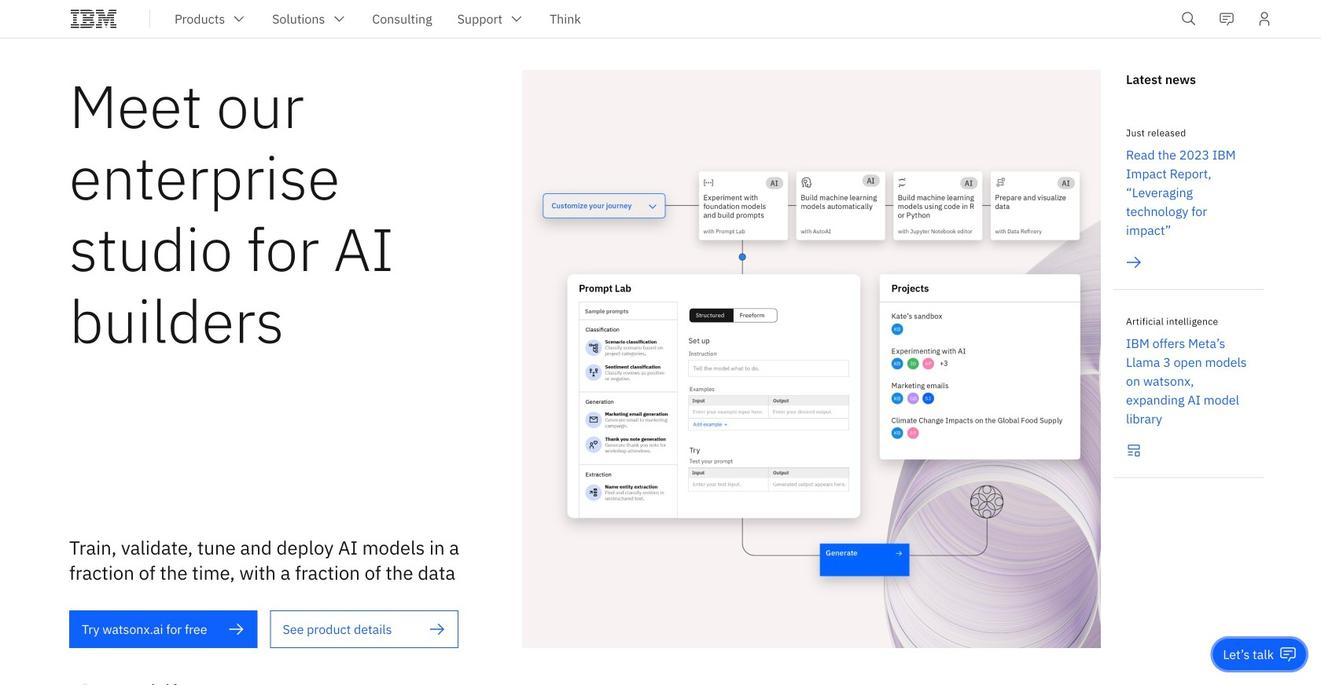 Task type: vqa. For each thing, say whether or not it's contained in the screenshot.
LET'S TALK element
yes



Task type: describe. For each thing, give the bounding box(es) containing it.
let's talk element
[[1224, 647, 1274, 664]]



